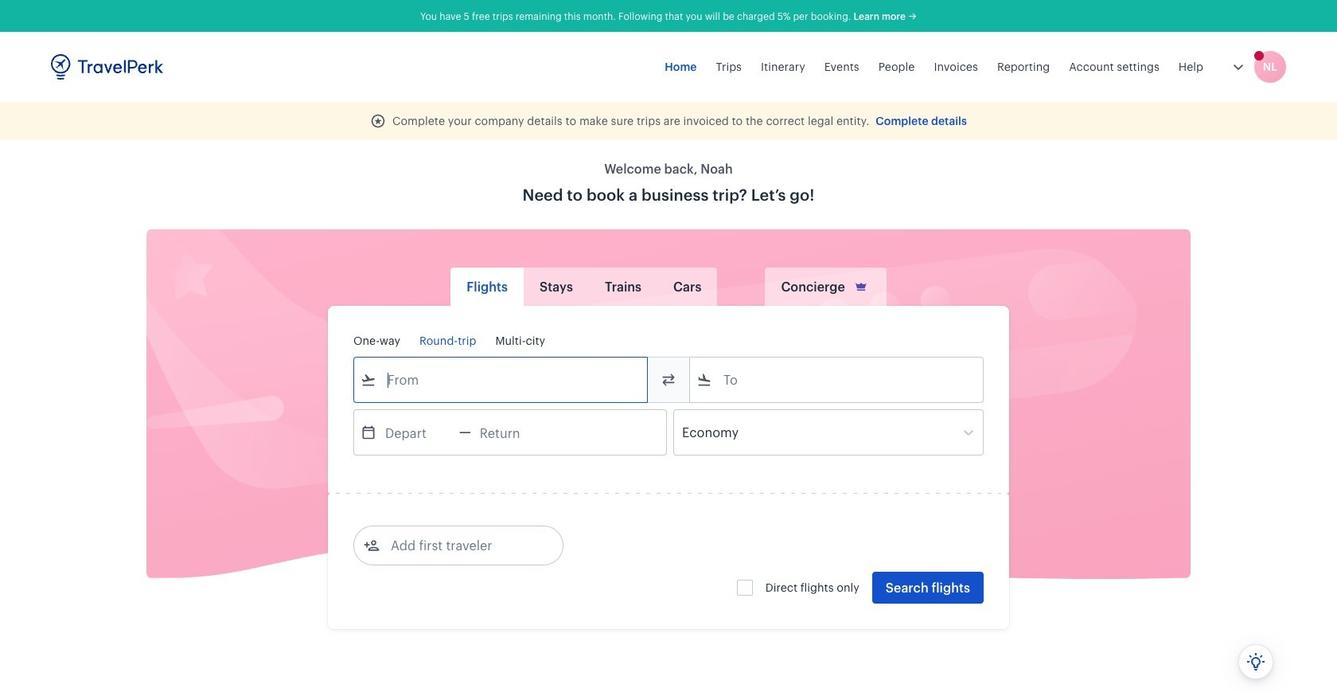 Task type: describe. For each thing, give the bounding box(es) containing it.
Add first traveler search field
[[380, 533, 546, 558]]

To search field
[[713, 367, 963, 393]]

From search field
[[377, 367, 627, 393]]

Return text field
[[471, 410, 554, 455]]

Depart text field
[[377, 410, 460, 455]]



